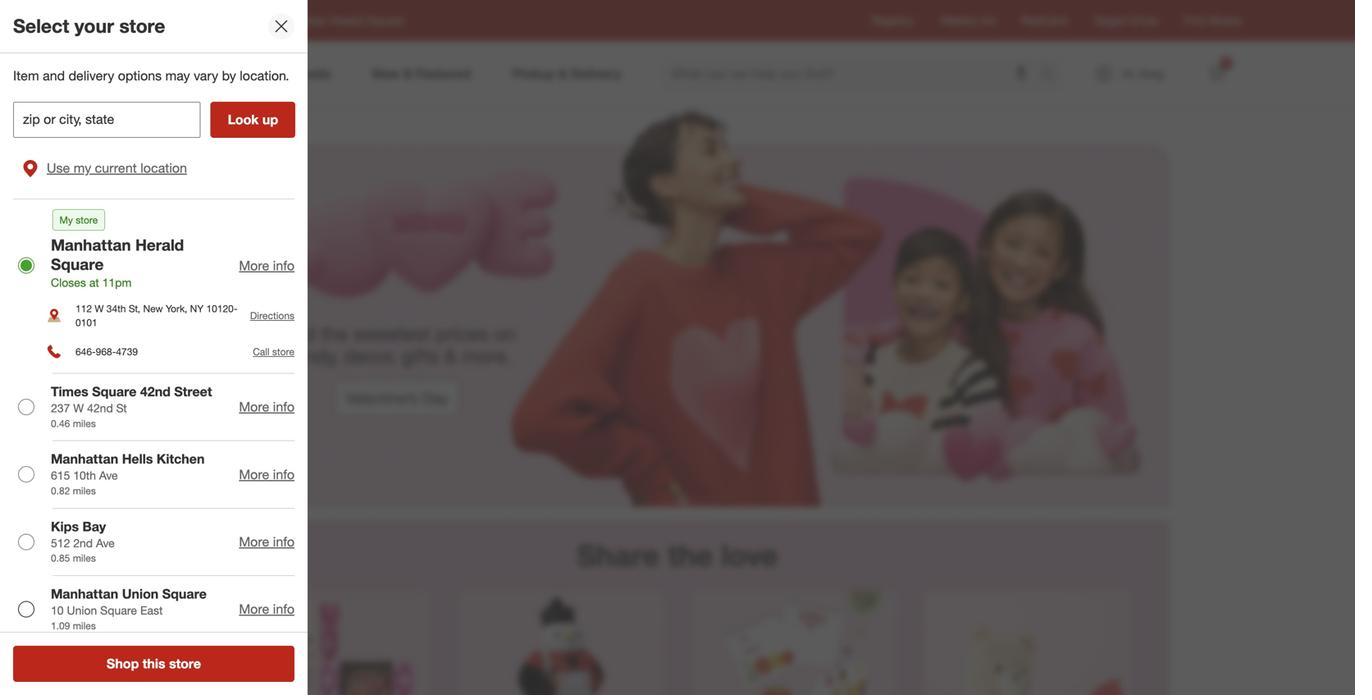 Task type: locate. For each thing, give the bounding box(es) containing it.
location.
[[240, 68, 289, 84]]

0 horizontal spatial union
[[67, 603, 97, 618]]

miles right 0.46
[[73, 417, 96, 430]]

more info link for manhattan union square
[[239, 601, 295, 617]]

ny
[[190, 302, 204, 315]]

square inside manhattan herald square closes at 11pm
[[51, 255, 104, 274]]

the
[[321, 322, 348, 346], [668, 537, 713, 573]]

miles inside "manhattan union square 10 union square east 1.09 miles"
[[73, 620, 96, 632]]

4 miles from the top
[[73, 620, 96, 632]]

none text field inside select your store dialog
[[13, 102, 201, 138]]

store right this
[[169, 656, 201, 672]]

1 horizontal spatial herald
[[330, 13, 364, 27]]

call
[[253, 345, 270, 358]]

find down directions link
[[279, 322, 316, 346]]

10120-
[[206, 302, 238, 315]]

None text field
[[13, 102, 201, 138]]

2 miles from the top
[[73, 485, 96, 497]]

store
[[119, 14, 165, 37], [76, 214, 98, 226], [272, 345, 295, 358], [169, 656, 201, 672]]

&
[[445, 344, 457, 368]]

0 vertical spatial ave
[[99, 468, 118, 483]]

1 vertical spatial ave
[[96, 536, 115, 550]]

store right your
[[119, 14, 165, 37]]

st
[[116, 401, 127, 415]]

more for manhattan union square
[[239, 601, 270, 617]]

968-
[[96, 345, 116, 358]]

3 more info link from the top
[[239, 466, 295, 482]]

0 vertical spatial find
[[1184, 13, 1206, 27]]

4 info from the top
[[273, 534, 295, 550]]

valentine's day
[[346, 389, 449, 408]]

2 more info link from the top
[[239, 399, 295, 415]]

4 more from the top
[[239, 534, 270, 550]]

0 horizontal spatial find
[[279, 322, 316, 346]]

redcard link
[[1022, 12, 1068, 29]]

42nd left street
[[140, 384, 171, 400]]

manhattan union square 10 union square east 1.09 miles
[[51, 586, 207, 632]]

0 vertical spatial 42nd
[[140, 384, 171, 400]]

square for manhattan herald square closes at 11pm
[[51, 255, 104, 274]]

the for find
[[321, 322, 348, 346]]

options
[[118, 68, 162, 84]]

1 more info from the top
[[239, 258, 295, 274]]

herald
[[330, 13, 364, 27], [135, 236, 184, 254]]

find the sweetest prices on candy, decor, gifts & more.
[[279, 322, 516, 368]]

2 more info from the top
[[239, 399, 295, 415]]

1 vertical spatial w
[[73, 401, 84, 415]]

times square 42nd street 237 w 42nd st 0.46 miles
[[51, 384, 212, 430]]

info for manhattan union square
[[273, 601, 295, 617]]

may
[[165, 68, 190, 84]]

0 horizontal spatial the
[[321, 322, 348, 346]]

find left stores
[[1184, 13, 1206, 27]]

ave inside 'kips bay 512 2nd ave 0.85 miles'
[[96, 536, 115, 550]]

street
[[174, 384, 212, 400]]

the left love
[[668, 537, 713, 573]]

2 info from the top
[[273, 399, 295, 415]]

0 horizontal spatial w
[[73, 401, 84, 415]]

3 miles from the top
[[73, 552, 96, 565]]

w inside 112 w 34th st, new york, ny 10120- 0101
[[95, 302, 104, 315]]

w right 237
[[73, 401, 84, 415]]

miles right the 1.09
[[73, 620, 96, 632]]

select
[[13, 14, 69, 37]]

square for manhattan union square 10 union square east 1.09 miles
[[162, 586, 207, 602]]

0 horizontal spatial 42nd
[[87, 401, 113, 415]]

more for manhattan hells kitchen
[[239, 466, 270, 482]]

vary
[[194, 68, 218, 84]]

herald inside manhattan herald square closes at 11pm
[[135, 236, 184, 254]]

0 vertical spatial w
[[95, 302, 104, 315]]

miles inside 'kips bay 512 2nd ave 0.85 miles'
[[73, 552, 96, 565]]

more info
[[239, 258, 295, 274], [239, 399, 295, 415], [239, 466, 295, 482], [239, 534, 295, 550], [239, 601, 295, 617]]

ave inside the "manhattan hells kitchen 615 10th ave 0.82 miles"
[[99, 468, 118, 483]]

0101
[[76, 316, 97, 329]]

1 horizontal spatial w
[[95, 302, 104, 315]]

select your store dialog
[[0, 0, 308, 695]]

5 more from the top
[[239, 601, 270, 617]]

manhattan up 10
[[51, 586, 118, 602]]

select your store
[[13, 14, 165, 37]]

5 info from the top
[[273, 601, 295, 617]]

w right 112
[[95, 302, 104, 315]]

more info for manhattan herald square
[[239, 258, 295, 274]]

weekly ad link
[[941, 12, 996, 29]]

directions link
[[250, 309, 295, 322]]

manhattan up location.
[[272, 13, 327, 27]]

store right my
[[76, 214, 98, 226]]

valentine's day link
[[335, 380, 459, 417]]

2 more from the top
[[239, 399, 270, 415]]

closes
[[51, 275, 86, 290]]

0 vertical spatial union
[[122, 586, 159, 602]]

manhattan inside "dropdown button"
[[272, 13, 327, 27]]

herald inside "dropdown button"
[[330, 13, 364, 27]]

manhattan
[[272, 13, 327, 27], [51, 236, 131, 254], [51, 451, 118, 467], [51, 586, 118, 602]]

3 more from the top
[[239, 466, 270, 482]]

1 miles from the top
[[73, 417, 96, 430]]

1 horizontal spatial the
[[668, 537, 713, 573]]

4 more info from the top
[[239, 534, 295, 550]]

more for manhattan herald square
[[239, 258, 270, 274]]

w inside times square 42nd street 237 w 42nd st 0.46 miles
[[73, 401, 84, 415]]

manhattan up "10th"
[[51, 451, 118, 467]]

4 more info link from the top
[[239, 534, 295, 550]]

1 info from the top
[[273, 258, 295, 274]]

None radio
[[18, 258, 34, 274], [18, 399, 34, 415], [18, 534, 34, 550], [18, 258, 34, 274], [18, 399, 34, 415], [18, 534, 34, 550]]

1 vertical spatial find
[[279, 322, 316, 346]]

w
[[95, 302, 104, 315], [73, 401, 84, 415]]

11pm
[[102, 275, 132, 290]]

decor,
[[344, 344, 397, 368]]

east
[[140, 603, 163, 618]]

directions
[[250, 309, 295, 322]]

target circle link
[[1094, 12, 1158, 29]]

union up east
[[122, 586, 159, 602]]

0 vertical spatial herald
[[330, 13, 364, 27]]

hells
[[122, 451, 153, 467]]

and
[[43, 68, 65, 84]]

0 vertical spatial the
[[321, 322, 348, 346]]

1 vertical spatial herald
[[135, 236, 184, 254]]

manhattan inside "manhattan union square 10 union square east 1.09 miles"
[[51, 586, 118, 602]]

bay
[[82, 519, 106, 535]]

miles
[[73, 417, 96, 430], [73, 485, 96, 497], [73, 552, 96, 565], [73, 620, 96, 632]]

0 horizontal spatial herald
[[135, 236, 184, 254]]

more
[[239, 258, 270, 274], [239, 399, 270, 415], [239, 466, 270, 482], [239, 534, 270, 550], [239, 601, 270, 617]]

day
[[422, 389, 449, 408]]

5 more info from the top
[[239, 601, 295, 617]]

union right 10
[[67, 603, 97, 618]]

info for manhattan hells kitchen
[[273, 466, 295, 482]]

42nd left st
[[87, 401, 113, 415]]

my
[[74, 160, 91, 176]]

this
[[143, 656, 166, 672]]

1 vertical spatial 42nd
[[87, 401, 113, 415]]

use my current location link
[[13, 148, 295, 189]]

3 info from the top
[[273, 466, 295, 482]]

more info for manhattan hells kitchen
[[239, 466, 295, 482]]

manhattan inside manhattan herald square closes at 11pm
[[51, 236, 131, 254]]

miles down "10th"
[[73, 485, 96, 497]]

5 more info link from the top
[[239, 601, 295, 617]]

look
[[228, 112, 259, 128]]

ave down bay at the left bottom of the page
[[96, 536, 115, 550]]

find inside find the sweetest prices on candy, decor, gifts & more.
[[279, 322, 316, 346]]

112 w 34th st, new york, ny 10120- 0101
[[76, 302, 238, 329]]

2
[[1225, 58, 1229, 68]]

3 more info from the top
[[239, 466, 295, 482]]

gifts
[[402, 344, 439, 368]]

manhattan inside the "manhattan hells kitchen 615 10th ave 0.82 miles"
[[51, 451, 118, 467]]

1 vertical spatial union
[[67, 603, 97, 618]]

34th
[[107, 302, 126, 315]]

current
[[95, 160, 137, 176]]

1 vertical spatial the
[[668, 537, 713, 573]]

1 more from the top
[[239, 258, 270, 274]]

None radio
[[18, 466, 34, 483], [18, 601, 34, 618], [18, 466, 34, 483], [18, 601, 34, 618]]

look up button
[[211, 102, 296, 138]]

square inside times square 42nd street 237 w 42nd st 0.46 miles
[[92, 384, 137, 400]]

miles down "2nd"
[[73, 552, 96, 565]]

store inside button
[[169, 656, 201, 672]]

manhattan down my store
[[51, 236, 131, 254]]

square
[[367, 13, 404, 27], [51, 255, 104, 274], [92, 384, 137, 400], [162, 586, 207, 602], [100, 603, 137, 618]]

the left sweetest
[[321, 322, 348, 346]]

2nd
[[73, 536, 93, 550]]

ave right "10th"
[[99, 468, 118, 483]]

union
[[122, 586, 159, 602], [67, 603, 97, 618]]

look up
[[228, 112, 278, 128]]

1 horizontal spatial find
[[1184, 13, 1206, 27]]

kips
[[51, 519, 79, 535]]

1 more info link from the top
[[239, 258, 295, 274]]

square inside "dropdown button"
[[367, 13, 404, 27]]

more info link for times square 42nd street
[[239, 399, 295, 415]]

ad
[[981, 13, 996, 27]]

What can we help you find? suggestions appear below search field
[[662, 56, 1045, 92]]

the inside find the sweetest prices on candy, decor, gifts & more.
[[321, 322, 348, 346]]

call store link
[[253, 345, 295, 358]]

miles inside times square 42nd street 237 w 42nd st 0.46 miles
[[73, 417, 96, 430]]

info
[[273, 258, 295, 274], [273, 399, 295, 415], [273, 466, 295, 482], [273, 534, 295, 550], [273, 601, 295, 617]]



Task type: describe. For each thing, give the bounding box(es) containing it.
love
[[722, 537, 779, 573]]

find for find the sweetest prices on candy, decor, gifts & more.
[[279, 322, 316, 346]]

target
[[1094, 13, 1125, 27]]

circle
[[1129, 13, 1158, 27]]

miles inside the "manhattan hells kitchen 615 10th ave 0.82 miles"
[[73, 485, 96, 497]]

use
[[47, 160, 70, 176]]

10th
[[73, 468, 96, 483]]

at
[[89, 275, 99, 290]]

the for share
[[668, 537, 713, 573]]

new
[[143, 302, 163, 315]]

registry link
[[872, 12, 915, 29]]

info for manhattan herald square
[[273, 258, 295, 274]]

weekly
[[941, 13, 978, 27]]

info for times square 42nd street
[[273, 399, 295, 415]]

more.
[[462, 344, 511, 368]]

manhattan for manhattan herald square
[[272, 13, 327, 27]]

1 horizontal spatial 42nd
[[140, 384, 171, 400]]

up
[[263, 112, 278, 128]]

search
[[1033, 67, 1073, 83]]

find for find stores
[[1184, 13, 1206, 27]]

4739
[[116, 345, 138, 358]]

prices
[[436, 322, 489, 346]]

kips bay 512 2nd ave 0.85 miles
[[51, 519, 115, 565]]

manhattan for manhattan hells kitchen 615 10th ave 0.82 miles
[[51, 451, 118, 467]]

more info for manhattan union square
[[239, 601, 295, 617]]

0.82
[[51, 485, 70, 497]]

0.85
[[51, 552, 70, 565]]

on
[[494, 322, 516, 346]]

shop this store
[[107, 656, 201, 672]]

info for kips bay
[[273, 534, 295, 550]]

237
[[51, 401, 70, 415]]

herald for manhattan herald square closes at 11pm
[[135, 236, 184, 254]]

shop this store button
[[13, 646, 295, 682]]

1 horizontal spatial union
[[122, 586, 159, 602]]

stores
[[1210, 13, 1243, 27]]

st,
[[129, 302, 140, 315]]

manhattan herald square closes at 11pm
[[51, 236, 184, 290]]

your
[[74, 14, 114, 37]]

find stores
[[1184, 13, 1243, 27]]

valentine's
[[346, 389, 418, 408]]

weekly ad
[[941, 13, 996, 27]]

delivery
[[69, 68, 114, 84]]

112
[[76, 302, 92, 315]]

location
[[141, 160, 187, 176]]

square for manhattan herald square
[[367, 13, 404, 27]]

shop
[[107, 656, 139, 672]]

more info for times square 42nd street
[[239, 399, 295, 415]]

more info link for manhattan hells kitchen
[[239, 466, 295, 482]]

kitchen
[[157, 451, 205, 467]]

share
[[577, 537, 660, 573]]

more for times square 42nd street
[[239, 399, 270, 415]]

my store
[[60, 214, 98, 226]]

my
[[60, 214, 73, 226]]

use my current location
[[47, 160, 187, 176]]

manhattan for manhattan union square 10 union square east 1.09 miles
[[51, 586, 118, 602]]

find stores link
[[1184, 12, 1243, 29]]

candy,
[[284, 344, 339, 368]]

manhattan hells kitchen 615 10th ave 0.82 miles
[[51, 451, 205, 497]]

512
[[51, 536, 70, 550]]

redcard
[[1022, 13, 1068, 27]]

store right call
[[272, 345, 295, 358]]

item
[[13, 68, 39, 84]]

manhattan herald square
[[272, 13, 404, 27]]

call store
[[253, 345, 295, 358]]

times
[[51, 384, 88, 400]]

more info link for manhattan herald square
[[239, 258, 295, 274]]

more info link for kips bay
[[239, 534, 295, 550]]

item and delivery options may vary by location.
[[13, 68, 289, 84]]

646-968-4739
[[76, 345, 138, 358]]

manhattan for manhattan herald square closes at 11pm
[[51, 236, 131, 254]]

york,
[[166, 302, 187, 315]]

646-
[[76, 345, 96, 358]]

615
[[51, 468, 70, 483]]

manhattan herald square button
[[242, 6, 415, 35]]

more for kips bay
[[239, 534, 270, 550]]

2 link
[[1200, 56, 1236, 92]]

10
[[51, 603, 64, 618]]

search button
[[1033, 56, 1073, 95]]

more info for kips bay
[[239, 534, 295, 550]]

0.46
[[51, 417, 70, 430]]

sweetest
[[354, 322, 431, 346]]

registry
[[872, 13, 915, 27]]

1.09
[[51, 620, 70, 632]]

share the love
[[577, 537, 779, 573]]

herald for manhattan herald square
[[330, 13, 364, 27]]



Task type: vqa. For each thing, say whether or not it's contained in the screenshot.
6
no



